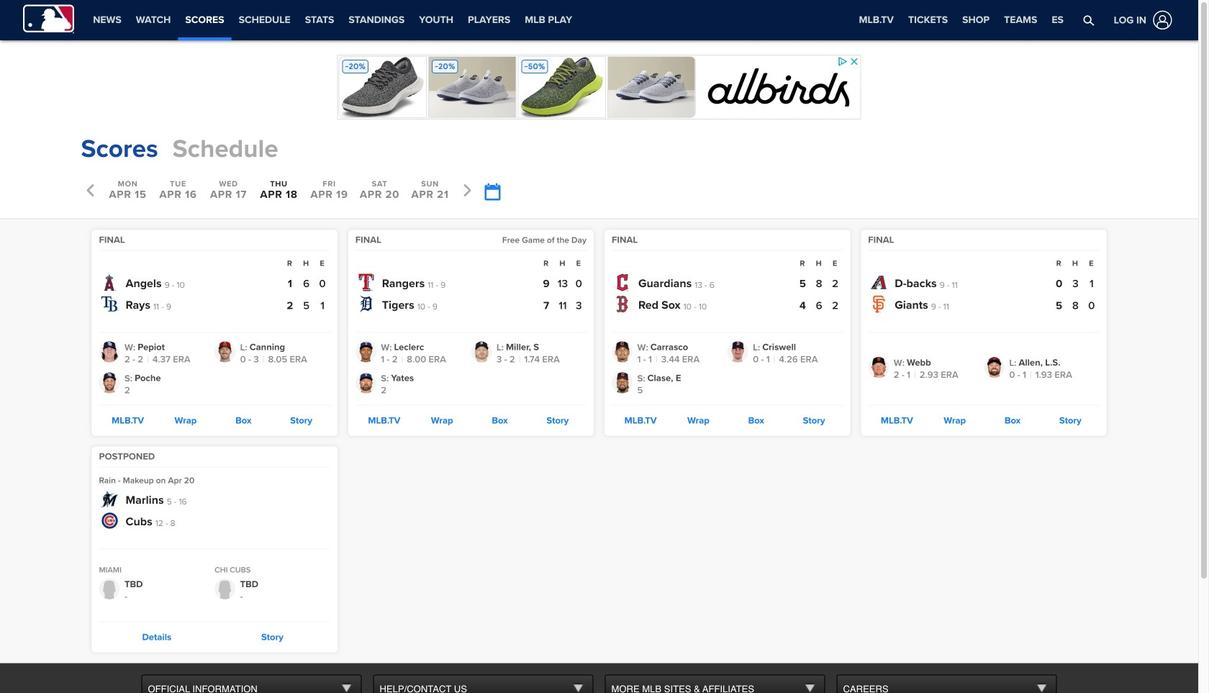Task type: vqa. For each thing, say whether or not it's contained in the screenshot.
Miller, S Image
yes



Task type: describe. For each thing, give the bounding box(es) containing it.
allen, l.s. image
[[984, 357, 1005, 378]]

carrasco image
[[612, 342, 633, 362]]

giants image
[[870, 295, 888, 313]]

1 vertical spatial advertisement element
[[902, 131, 1117, 167]]

2 secondary navigation element from the left
[[580, 0, 700, 40]]

d backs image
[[870, 274, 888, 291]]

1 secondary navigation element from the left
[[86, 0, 580, 40]]

top navigation menu bar
[[0, 0, 1198, 40]]

cubs image
[[101, 512, 118, 529]]

red sox image
[[614, 295, 631, 313]]

pepiot image
[[99, 342, 120, 362]]

leclerc image
[[355, 342, 376, 362]]

tertiary navigation element
[[852, 0, 1071, 40]]

miller, s image
[[471, 342, 492, 362]]

webb image
[[868, 357, 889, 378]]



Task type: locate. For each thing, give the bounding box(es) containing it.
rangers image
[[358, 274, 375, 291]]

poche image
[[99, 372, 120, 393]]

guardians image
[[614, 274, 631, 291]]

0 vertical spatial advertisement element
[[337, 55, 861, 119]]

yates image
[[355, 372, 376, 393]]

advertisement element
[[337, 55, 861, 119], [902, 131, 1117, 167]]

marlins image
[[101, 491, 118, 508]]

canning image
[[215, 342, 235, 362]]

clase, e image
[[612, 372, 633, 393]]

1 horizontal spatial advertisement element
[[902, 131, 1117, 167]]

angels image
[[101, 274, 118, 291]]

rays image
[[101, 295, 118, 313]]

0 horizontal spatial advertisement element
[[337, 55, 861, 119]]

tigers image
[[358, 295, 375, 313]]

criswell image
[[727, 342, 748, 362]]

secondary navigation element
[[86, 0, 580, 40], [580, 0, 700, 40]]

major league baseball image
[[23, 5, 74, 33]]

None text field
[[484, 183, 500, 201]]



